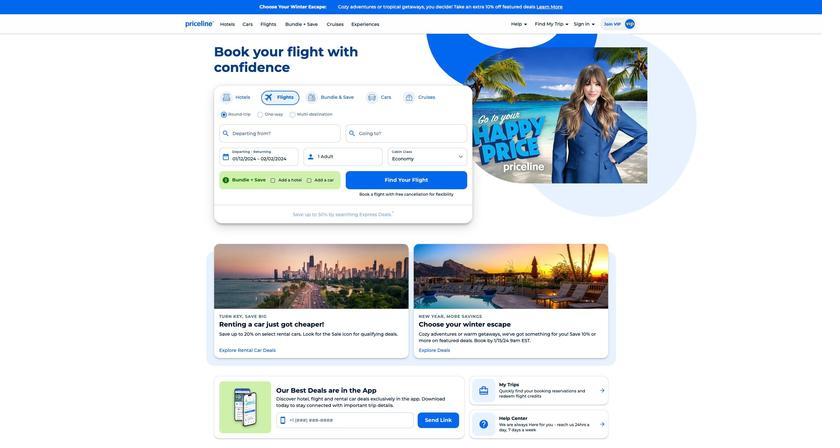 Task type: describe. For each thing, give the bounding box(es) containing it.
+1 (###) ###-#### field
[[276, 413, 414, 428]]

none field going to?
[[346, 124, 467, 142]]

arrowright image
[[599, 387, 606, 394]]

Departing from? field
[[219, 124, 341, 142]]

vip badge icon image
[[625, 19, 635, 29]]

none field departing from?
[[219, 124, 341, 142]]

traveler selection text field
[[304, 148, 383, 166]]



Task type: locate. For each thing, give the bounding box(es) containing it.
Going to? field
[[346, 124, 467, 142]]

types of travel tab list
[[219, 91, 467, 105]]

arrowright image
[[599, 421, 606, 427]]

app screenshot image
[[219, 381, 271, 433]]

2 none field from the left
[[346, 124, 467, 142]]

partner airline logos image
[[330, 210, 421, 218]]

0 horizontal spatial none field
[[219, 124, 341, 142]]

priceline.com home image
[[186, 20, 214, 27]]

1 horizontal spatial none field
[[346, 124, 467, 142]]

1 none field from the left
[[219, 124, 341, 142]]

flight-search-form element
[[217, 110, 470, 200]]

Departing – Returning Date Picker field
[[219, 148, 298, 166]]

None field
[[219, 124, 341, 142], [346, 124, 467, 142]]



Task type: vqa. For each thing, say whether or not it's contained in the screenshot.
leftmost field
yes



